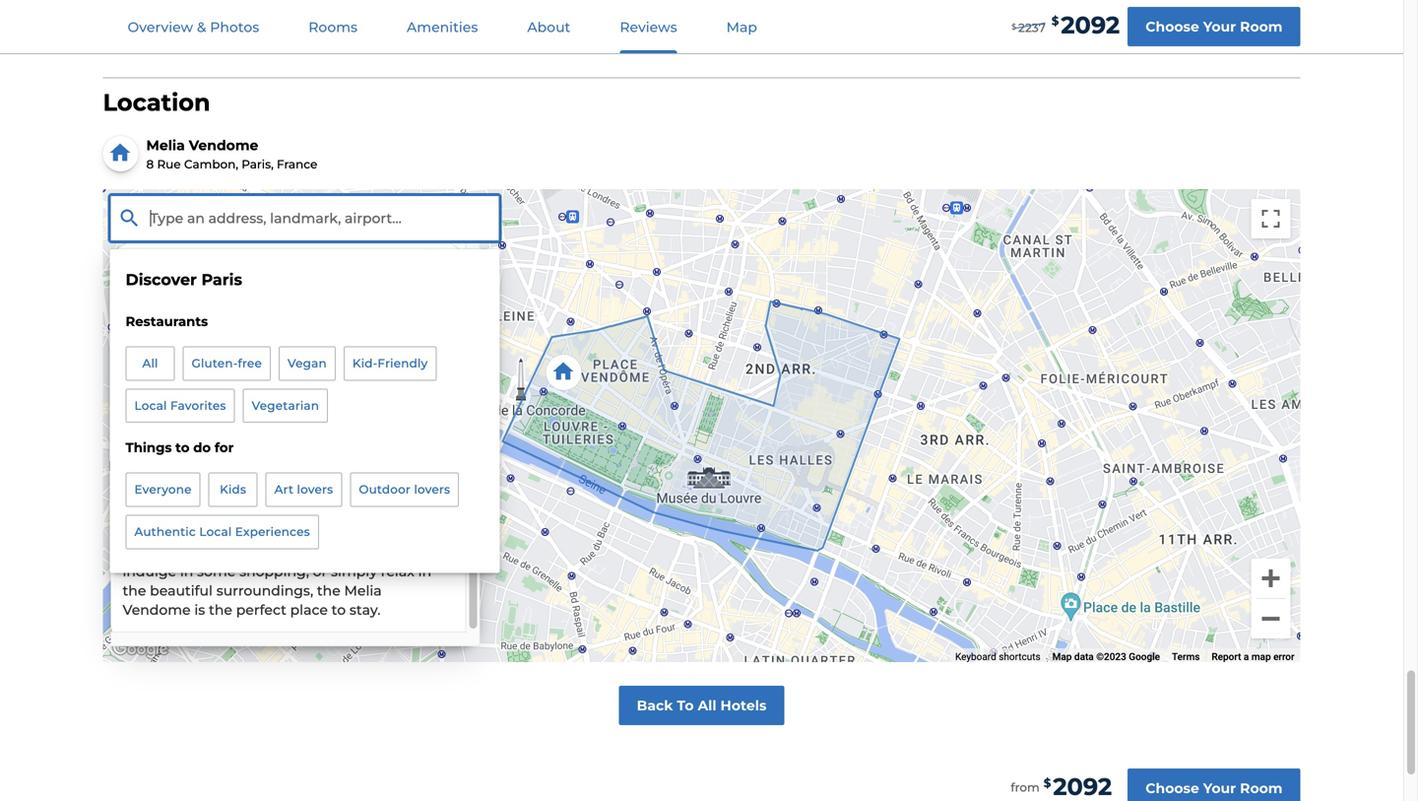 Task type: locate. For each thing, give the bounding box(es) containing it.
charles
[[123, 428, 175, 445]]

1 horizontal spatial reviews
[[706, 26, 765, 43]]

2 vertical spatial area
[[167, 486, 198, 502]]

hotel
[[265, 42, 301, 58], [152, 408, 188, 425]]

louvre inside 'button'
[[127, 273, 183, 292]]

google
[[1130, 651, 1161, 663]]

1 your from the top
[[1204, 18, 1237, 35]]

google image
[[108, 637, 173, 662]]

a up beyond.
[[292, 447, 300, 464]]

some down concorde in the top of the page
[[311, 293, 349, 309]]

the up truly
[[397, 42, 421, 58]]

area up elegance,
[[167, 486, 198, 502]]

choose your room for $ 2237 $ 2092
[[1146, 18, 1283, 35]]

melia vendome 8 rue cambon, paris, france
[[146, 137, 318, 172]]

- right jewelry
[[282, 273, 288, 292]]

1 horizontal spatial arr.
[[591, 273, 621, 292]]

delight
[[235, 157, 285, 174]]

1 vertical spatial paris,
[[242, 157, 274, 172]]

1 horizontal spatial making
[[331, 273, 385, 290]]

0 vertical spatial place
[[177, 293, 215, 309]]

0 vertical spatial room
[[1241, 18, 1283, 35]]

is up restaurants
[[186, 312, 197, 329]]

a up high-
[[328, 235, 336, 251]]

0 vertical spatial choose your room
[[1146, 18, 1283, 35]]

and down such
[[123, 138, 150, 155]]

1 horizontal spatial art
[[416, 138, 438, 155]]

0 horizontal spatial reviews
[[620, 19, 678, 35]]

visit.
[[382, 235, 413, 251]]

the up every
[[223, 331, 246, 348]]

is left one
[[201, 486, 212, 502]]

1 vertical spatial perfect
[[236, 602, 287, 618]]

as
[[160, 119, 175, 136]]

1 horizontal spatial it
[[389, 273, 398, 290]]

in
[[381, 42, 394, 58], [123, 100, 136, 116], [289, 157, 302, 174], [294, 293, 307, 309], [206, 331, 219, 348], [180, 563, 193, 580], [418, 563, 432, 580]]

cuisines
[[123, 351, 179, 367]]

overview & photos button
[[104, 1, 283, 53]]

vendome down lined
[[198, 273, 278, 292]]

the melia vendome hotel is situated in the heart of paris, providing guests with a truly unforgettable experience. the area is steeped in history and culture, with iconic landmarks such as the louvre museum, place vendôme, and palais garnier just a short stroll away. art enthusiasts will delight in the nearby musée de l'orangerie, home to an impressive collection of impressionist and post-impressionist masterpieces.  for those seeking a touch of luxury, the place vendôme is a must-visit. this elegant square is lined with high-end boutiques and jewelry stores, making it the perfect place to indulge in some retail therapy. the area is also home to some of the finest restaurants in the city, offering a range of cuisines to suit every taste.  getting around paris is easy from the melia vendome, with several metro stations within walking distance. the hotel is also well-connected to both charles de gaulle airport and the city's main train stations, making it a convenient base for exploring the city and beyond.  the overall vibe of the area is one of sophistication and elegance, with a blend of historic architecture and modern amenities. whether you're looking to explore the city's cultural attractions, indulge in some shopping, or simply relax in the beautiful surroundings, the melia vendome is the perfect place to stay.
[[123, 42, 454, 618]]

paris, up unforgettable
[[181, 61, 219, 78]]

map
[[727, 19, 758, 35], [1053, 651, 1073, 663]]

place down discover paris
[[177, 293, 215, 309]]

2 arr. from the left
[[591, 273, 621, 292]]

from
[[210, 370, 244, 387], [1011, 780, 1040, 795]]

impressive
[[290, 177, 366, 194]]

0 vertical spatial local
[[135, 398, 167, 413]]

0 vertical spatial all
[[683, 26, 702, 43]]

2 vertical spatial some
[[197, 563, 236, 580]]

all right show
[[683, 26, 702, 43]]

2 vertical spatial all
[[698, 697, 717, 714]]

walking
[[329, 389, 384, 406]]

1 vertical spatial local
[[199, 525, 232, 539]]

some
[[311, 293, 349, 309], [295, 312, 334, 329], [197, 563, 236, 580]]

de
[[435, 157, 453, 174], [179, 428, 197, 445]]

one
[[216, 486, 242, 502]]

simply
[[331, 563, 377, 580]]

art up blend
[[275, 483, 294, 497]]

in down 'short' on the left top
[[289, 157, 302, 174]]

- left 2nd
[[545, 273, 551, 292]]

reviews button
[[597, 1, 701, 53]]

1 horizontal spatial from
[[1011, 780, 1040, 795]]

error
[[1274, 651, 1295, 663]]

0 horizontal spatial art
[[275, 483, 294, 497]]

stations
[[221, 389, 277, 406]]

0 horizontal spatial for
[[215, 440, 234, 456]]

outdoor lovers
[[359, 483, 451, 497]]

0 vertical spatial home
[[206, 177, 248, 194]]

shopping,
[[240, 563, 309, 580]]

0 vertical spatial art
[[416, 138, 438, 155]]

vendome up will
[[189, 137, 259, 154]]

1 vertical spatial place
[[290, 602, 328, 618]]

2 - from the left
[[282, 273, 288, 292]]

all
[[683, 26, 702, 43], [142, 356, 158, 371], [698, 697, 717, 714]]

0 vertical spatial hotel
[[265, 42, 301, 58]]

offering
[[281, 331, 336, 348]]

0 horizontal spatial impressionist
[[140, 196, 235, 213]]

1 vertical spatial all
[[142, 356, 158, 371]]

melia inside melia vendome 8 rue cambon, paris, france
[[146, 137, 185, 154]]

back to all hotels
[[637, 697, 767, 714]]

0 horizontal spatial louvre
[[127, 273, 183, 292]]

reviews right show
[[706, 26, 765, 43]]

from inside from $
[[1011, 780, 1040, 795]]

map inside button
[[727, 19, 758, 35]]

location
[[103, 88, 210, 117]]

all inside show all reviews 'button'
[[683, 26, 702, 43]]

to down jewelry
[[218, 293, 232, 309]]

1 horizontal spatial city's
[[359, 428, 394, 445]]

home down will
[[206, 177, 248, 194]]

impressionist
[[140, 196, 235, 213], [305, 196, 400, 213]]

reviews inside button
[[620, 19, 678, 35]]

1 vertical spatial art
[[275, 483, 294, 497]]

Type an address, landmark, airport... text field
[[110, 195, 500, 242]]

hotels
[[721, 697, 767, 714]]

arr. right 1st
[[511, 273, 541, 292]]

the
[[397, 42, 421, 58], [179, 119, 202, 136], [306, 157, 329, 174], [173, 235, 196, 251], [402, 273, 426, 290], [355, 312, 378, 329], [223, 331, 246, 348], [247, 370, 271, 387], [332, 428, 356, 445], [193, 466, 216, 483], [140, 486, 164, 502], [252, 544, 276, 560], [123, 582, 146, 599], [317, 582, 341, 599], [209, 602, 233, 618]]

1 vertical spatial indulge
[[123, 563, 176, 580]]

indulge down jewelry
[[236, 293, 290, 309]]

with down around
[[391, 370, 422, 387]]

1 horizontal spatial hotel
[[265, 42, 301, 58]]

map right show
[[727, 19, 758, 35]]

1 vertical spatial choose your room
[[1146, 780, 1283, 797]]

back
[[637, 697, 673, 714]]

0 horizontal spatial map
[[727, 19, 758, 35]]

0 vertical spatial it
[[389, 273, 398, 290]]

local up charles
[[135, 398, 167, 413]]

louvre up garnier on the top of the page
[[206, 119, 254, 136]]

is
[[305, 42, 316, 58], [371, 80, 382, 97], [314, 235, 324, 251], [232, 254, 242, 271], [186, 312, 197, 329], [161, 370, 171, 387], [192, 408, 203, 425], [201, 486, 212, 502], [194, 602, 205, 618]]

garnier
[[198, 138, 250, 155]]

rooms
[[309, 19, 358, 35]]

room for $ 2237 $ 2092
[[1241, 18, 1283, 35]]

a left map on the bottom
[[1244, 651, 1250, 663]]

1 vertical spatial louvre
[[127, 273, 183, 292]]

1 lovers from the left
[[297, 483, 333, 497]]

vendome inside 'button'
[[198, 273, 278, 292]]

lovers
[[297, 483, 333, 497], [414, 483, 451, 497]]

louvre down elegant
[[127, 273, 183, 292]]

2 room from the top
[[1241, 780, 1283, 797]]

room
[[1241, 18, 1283, 35], [1241, 780, 1283, 797]]

local up explore
[[199, 525, 232, 539]]

0 horizontal spatial it
[[279, 447, 288, 464]]

1 vertical spatial city's
[[280, 544, 314, 560]]

1 room from the top
[[1241, 18, 1283, 35]]

city's down both
[[359, 428, 394, 445]]

hotel up providing
[[265, 42, 301, 58]]

paris, inside melia vendome 8 rue cambon, paris, france
[[242, 157, 274, 172]]

0 horizontal spatial lovers
[[297, 483, 333, 497]]

melia down as on the top left
[[146, 137, 185, 154]]

0 vertical spatial paris
[[201, 270, 242, 289]]

vendome inside melia vendome 8 rue cambon, paris, france
[[189, 137, 259, 154]]

2 choose your room button from the top
[[1128, 769, 1301, 801]]

of down finest
[[396, 331, 410, 348]]

0 vertical spatial also
[[201, 312, 228, 329]]

0 horizontal spatial arr.
[[511, 273, 541, 292]]

paris,
[[181, 61, 219, 78], [242, 157, 274, 172]]

1 vertical spatial it
[[279, 447, 288, 464]]

indulge down looking at the left bottom of the page
[[123, 563, 176, 580]]

within
[[281, 389, 325, 406]]

the up restaurants
[[123, 312, 149, 329]]

reviews
[[620, 19, 678, 35], [706, 26, 765, 43]]

1 vertical spatial area
[[152, 312, 183, 329]]

1 vertical spatial room
[[1241, 780, 1283, 797]]

both
[[368, 408, 402, 425]]

amenities
[[407, 19, 478, 35]]

1 vertical spatial choose
[[1146, 780, 1200, 797]]

local
[[135, 398, 167, 413], [199, 525, 232, 539]]

it
[[389, 273, 398, 290], [279, 447, 288, 464]]

2 choose from the top
[[1146, 780, 1200, 797]]

with down situated
[[344, 61, 375, 78]]

1 vertical spatial making
[[221, 447, 275, 464]]

local favorites
[[135, 398, 226, 413]]

and down square
[[198, 273, 225, 290]]

vendôme
[[242, 235, 310, 251]]

1 horizontal spatial lovers
[[414, 483, 451, 497]]

palais
[[153, 138, 194, 155]]

1 vertical spatial your
[[1204, 780, 1237, 797]]

for up vibe
[[423, 447, 442, 464]]

hotel up charles
[[152, 408, 188, 425]]

1 impressionist from the left
[[140, 196, 235, 213]]

1 choose your room button from the top
[[1128, 7, 1301, 46]]

enthusiasts
[[123, 157, 204, 174]]

room for from $
[[1241, 780, 1283, 797]]

0 vertical spatial from
[[210, 370, 244, 387]]

providing
[[222, 61, 290, 78]]

arr. right 2nd
[[591, 273, 621, 292]]

amenities button
[[383, 1, 502, 53]]

0 vertical spatial place
[[326, 119, 364, 136]]

metro
[[175, 389, 218, 406]]

and down connected
[[301, 428, 328, 445]]

in up beautiful
[[180, 563, 193, 580]]

some down explore
[[197, 563, 236, 580]]

for right do
[[215, 440, 234, 456]]

louvre inside the melia vendome hotel is situated in the heart of paris, providing guests with a truly unforgettable experience. the area is steeped in history and culture, with iconic landmarks such as the louvre museum, place vendôme, and palais garnier just a short stroll away. art enthusiasts will delight in the nearby musée de l'orangerie, home to an impressive collection of impressionist and post-impressionist masterpieces.  for those seeking a touch of luxury, the place vendôme is a must-visit. this elegant square is lined with high-end boutiques and jewelry stores, making it the perfect place to indulge in some retail therapy. the area is also home to some of the finest restaurants in the city, offering a range of cuisines to suit every taste.  getting around paris is easy from the melia vendome, with several metro stations within walking distance. the hotel is also well-connected to both charles de gaulle airport and the city's main train stations, making it a convenient base for exploring the city and beyond.  the overall vibe of the area is one of sophistication and elegance, with a blend of historic architecture and modern amenities. whether you're looking to explore the city's cultural attractions, indulge in some shopping, or simply relax in the beautiful surroundings, the melia vendome is the perfect place to stay.
[[206, 119, 254, 136]]

0 vertical spatial choose your room button
[[1128, 7, 1301, 46]]

making up retail
[[331, 273, 385, 290]]

4 - from the left
[[475, 273, 481, 292]]

1 choose from the top
[[1146, 18, 1200, 35]]

place up square
[[200, 235, 238, 251]]

2 your from the top
[[1204, 780, 1237, 797]]

and down unforgettable
[[191, 100, 218, 116]]

0 horizontal spatial from
[[210, 370, 244, 387]]

1 vertical spatial paris
[[123, 370, 157, 387]]

is up landmarks on the left top of page
[[371, 80, 382, 97]]

france
[[277, 157, 318, 172]]

everyone
[[135, 483, 192, 497]]

vendôme,
[[368, 119, 439, 136]]

surroundings,
[[216, 582, 313, 599]]

2092
[[1062, 11, 1121, 39]]

gluten-free
[[192, 356, 262, 371]]

paris, down just
[[242, 157, 274, 172]]

0 vertical spatial your
[[1204, 18, 1237, 35]]

0 vertical spatial paris,
[[181, 61, 219, 78]]

making up city
[[221, 447, 275, 464]]

historic
[[302, 505, 354, 522]]

cultural
[[318, 544, 372, 560]]

1 horizontal spatial map
[[1053, 651, 1073, 663]]

perfect down the surroundings,
[[236, 602, 287, 618]]

overall
[[368, 466, 414, 483]]

0 horizontal spatial hotel
[[152, 408, 188, 425]]

to up city,
[[277, 312, 291, 329]]

art up 'musée'
[[416, 138, 438, 155]]

tab list
[[103, 0, 782, 53]]

paris up several in the left of the page
[[123, 370, 157, 387]]

steeped
[[385, 80, 442, 97]]

0 horizontal spatial place
[[177, 293, 215, 309]]

from inside the melia vendome hotel is situated in the heart of paris, providing guests with a truly unforgettable experience. the area is steeped in history and culture, with iconic landmarks such as the louvre museum, place vendôme, and palais garnier just a short stroll away. art enthusiasts will delight in the nearby musée de l'orangerie, home to an impressive collection of impressionist and post-impressionist masterpieces.  for those seeking a touch of luxury, the place vendôme is a must-visit. this elegant square is lined with high-end boutiques and jewelry stores, making it the perfect place to indulge in some retail therapy. the area is also home to some of the finest restaurants in the city, offering a range of cuisines to suit every taste.  getting around paris is easy from the melia vendome, with several metro stations within walking distance. the hotel is also well-connected to both charles de gaulle airport and the city's main train stations, making it a convenient base for exploring the city and beyond.  the overall vibe of the area is one of sophistication and elegance, with a blend of historic architecture and modern amenities. whether you're looking to explore the city's cultural attractions, indulge in some shopping, or simply relax in the beautiful surroundings, the melia vendome is the perfect place to stay.
[[210, 370, 244, 387]]

paris left lined
[[201, 270, 242, 289]]

paris
[[201, 270, 242, 289], [123, 370, 157, 387]]

indulge
[[236, 293, 290, 309], [123, 563, 176, 580]]

a down museum, on the left of the page
[[283, 138, 291, 155]]

for
[[224, 215, 247, 232]]

0 vertical spatial making
[[331, 273, 385, 290]]

back to all hotels link
[[619, 686, 785, 725]]

0 vertical spatial louvre
[[206, 119, 254, 136]]

lined
[[246, 254, 281, 271]]

making
[[331, 273, 385, 290], [221, 447, 275, 464]]

0 horizontal spatial perfect
[[123, 293, 173, 309]]

in up suit
[[206, 331, 219, 348]]

place up "stroll" in the left top of the page
[[326, 119, 364, 136]]

0 vertical spatial map
[[727, 19, 758, 35]]

1 horizontal spatial paris,
[[242, 157, 274, 172]]

0 vertical spatial indulge
[[236, 293, 290, 309]]

some up the offering on the top left of the page
[[295, 312, 334, 329]]

0 horizontal spatial paris,
[[181, 61, 219, 78]]

short
[[295, 138, 332, 155]]

1 vertical spatial choose your room button
[[1128, 769, 1301, 801]]

lovers for art lovers
[[297, 483, 333, 497]]

the right as on the top left
[[179, 119, 202, 136]]

1 horizontal spatial impressionist
[[305, 196, 400, 213]]

also up gaulle
[[206, 408, 234, 425]]

1 horizontal spatial de
[[435, 157, 453, 174]]

0 horizontal spatial city's
[[280, 544, 314, 560]]

terms link
[[1173, 651, 1201, 663]]

musée
[[385, 157, 431, 174]]

1 choose your room from the top
[[1146, 18, 1283, 35]]

1 horizontal spatial for
[[423, 447, 442, 464]]

2 lovers from the left
[[414, 483, 451, 497]]

place down or
[[290, 602, 328, 618]]

None field
[[110, 195, 500, 242]]

also up suit
[[201, 312, 228, 329]]

1 horizontal spatial louvre
[[206, 119, 254, 136]]

in up truly
[[381, 42, 394, 58]]

reviews left map button
[[620, 19, 678, 35]]

- down square
[[188, 273, 194, 292]]

1 vertical spatial de
[[179, 428, 197, 445]]

looking
[[123, 544, 175, 560]]

2 choose your room from the top
[[1146, 780, 1283, 797]]

0 horizontal spatial local
[[135, 398, 167, 413]]

0 horizontal spatial paris
[[123, 370, 157, 387]]

a left truly
[[379, 61, 387, 78]]

vendome down beautiful
[[123, 602, 191, 618]]

all inside back to all hotels link
[[698, 697, 717, 714]]

concorde
[[293, 273, 373, 292]]

home up city,
[[232, 312, 273, 329]]

report
[[1212, 651, 1242, 663]]

1 horizontal spatial place
[[326, 119, 364, 136]]

0 horizontal spatial place
[[200, 235, 238, 251]]

post-
[[269, 196, 305, 213]]

1 vertical spatial map
[[1053, 651, 1073, 663]]

1 vertical spatial from
[[1011, 780, 1040, 795]]

0 vertical spatial choose
[[1146, 18, 1200, 35]]

1 horizontal spatial local
[[199, 525, 232, 539]]

truly
[[391, 61, 423, 78]]

train
[[123, 447, 155, 464]]



Task type: vqa. For each thing, say whether or not it's contained in the screenshot.
hotel The This
no



Task type: describe. For each thing, give the bounding box(es) containing it.
tab list containing overview & photos
[[103, 0, 782, 53]]

the up shopping,
[[252, 544, 276, 560]]

discover
[[126, 270, 197, 289]]

2237
[[1019, 20, 1046, 35]]

this
[[417, 235, 445, 251]]

just
[[253, 138, 279, 155]]

the down every
[[247, 370, 271, 387]]

is down cuisines
[[161, 370, 171, 387]]

with up the authentic local experiences on the left bottom of the page
[[194, 505, 225, 522]]

the up convenient
[[332, 428, 356, 445]]

terms
[[1173, 651, 1201, 663]]

jewelry
[[228, 273, 279, 290]]

of up getting
[[337, 312, 351, 329]]

the down convenient
[[339, 466, 365, 483]]

free
[[238, 356, 262, 371]]

exploring
[[123, 466, 189, 483]]

end
[[357, 254, 385, 271]]

vendome,
[[316, 370, 387, 387]]

is down metro
[[192, 408, 203, 425]]

1 vertical spatial place
[[200, 235, 238, 251]]

3 - from the left
[[377, 273, 383, 292]]

louvre - vendome - concorde - les halles - 1st arr. - 2nd arr. button
[[111, 243, 621, 303]]

elegant
[[123, 254, 176, 271]]

connected
[[272, 408, 347, 425]]

0 horizontal spatial making
[[221, 447, 275, 464]]

map region
[[103, 189, 1301, 662]]

map for map data ©2023 google
[[1053, 651, 1073, 663]]

the down the stations,
[[193, 466, 216, 483]]

0 vertical spatial some
[[311, 293, 349, 309]]

and down overall
[[366, 486, 393, 502]]

the up therapy.
[[402, 273, 426, 290]]

paris, inside the melia vendome hotel is situated in the heart of paris, providing guests with a truly unforgettable experience. the area is steeped in history and culture, with iconic landmarks such as the louvre museum, place vendôme, and palais garnier just a short stroll away. art enthusiasts will delight in the nearby musée de l'orangerie, home to an impressive collection of impressionist and post-impressionist masterpieces.  for those seeking a touch of luxury, the place vendôme is a must-visit. this elegant square is lined with high-end boutiques and jewelry stores, making it the perfect place to indulge in some retail therapy. the area is also home to some of the finest restaurants in the city, offering a range of cuisines to suit every taste.  getting around paris is easy from the melia vendome, with several metro stations within walking distance. the hotel is also well-connected to both charles de gaulle airport and the city's main train stations, making it a convenient base for exploring the city and beyond.  the overall vibe of the area is one of sophistication and elegance, with a blend of historic architecture and modern amenities. whether you're looking to explore the city's cultural attractions, indulge in some shopping, or simply relax in the beautiful surroundings, the melia vendome is the perfect place to stay.
[[181, 61, 219, 78]]

relax
[[381, 563, 415, 580]]

authentic local experiences
[[135, 525, 310, 539]]

a up getting
[[340, 331, 348, 348]]

restaurants
[[123, 331, 202, 348]]

to down walking
[[350, 408, 365, 425]]

map data ©2023 google
[[1053, 651, 1161, 663]]

0 horizontal spatial de
[[179, 428, 197, 445]]

2 impressionist from the left
[[305, 196, 400, 213]]

the up 'heart' in the left of the page
[[123, 42, 149, 58]]

elegance,
[[123, 505, 190, 522]]

choose your room button for $ 2237 $ 2092
[[1128, 7, 1301, 46]]

getting
[[314, 351, 367, 367]]

city
[[220, 466, 245, 483]]

5 - from the left
[[545, 273, 551, 292]]

choose your room button for from $
[[1128, 769, 1301, 801]]

main
[[398, 428, 434, 445]]

sophistication
[[263, 486, 362, 502]]

luxury,
[[123, 235, 169, 251]]

around
[[370, 351, 421, 367]]

distance.
[[388, 389, 451, 406]]

to left do
[[176, 440, 190, 456]]

authentic
[[135, 525, 196, 539]]

1 horizontal spatial indulge
[[236, 293, 290, 309]]

with up stores,
[[285, 254, 316, 271]]

is up guests
[[305, 42, 316, 58]]

0 vertical spatial perfect
[[123, 293, 173, 309]]

heart
[[123, 61, 160, 78]]

choose for from $
[[1146, 780, 1200, 797]]

square
[[180, 254, 228, 271]]

or
[[313, 563, 327, 580]]

map for map
[[727, 19, 758, 35]]

kid-friendly
[[353, 356, 428, 371]]

culture,
[[222, 100, 275, 116]]

report a map error link
[[1212, 651, 1295, 663]]

8
[[146, 157, 154, 172]]

the down looking at the left bottom of the page
[[123, 582, 146, 599]]

paris inside the melia vendome hotel is situated in the heart of paris, providing guests with a truly unforgettable experience. the area is steeped in history and culture, with iconic landmarks such as the louvre museum, place vendôme, and palais garnier just a short stroll away. art enthusiasts will delight in the nearby musée de l'orangerie, home to an impressive collection of impressionist and post-impressionist masterpieces.  for those seeking a touch of luxury, the place vendôme is a must-visit. this elegant square is lined with high-end boutiques and jewelry stores, making it the perfect place to indulge in some retail therapy. the area is also home to some of the finest restaurants in the city, offering a range of cuisines to suit every taste.  getting around paris is easy from the melia vendome, with several metro stations within walking distance. the hotel is also well-connected to both charles de gaulle airport and the city's main train stations, making it a convenient base for exploring the city and beyond.  the overall vibe of the area is one of sophistication and elegance, with a blend of historic architecture and modern amenities. whether you're looking to explore the city's cultural attractions, indulge in some shopping, or simply relax in the beautiful surroundings, the melia vendome is the perfect place to stay.
[[123, 370, 157, 387]]

of up experiences
[[285, 505, 298, 522]]

is up jewelry
[[232, 254, 242, 271]]

experience.
[[223, 80, 304, 97]]

the down the exploring
[[140, 486, 164, 502]]

of up blend
[[246, 486, 260, 502]]

vegan
[[288, 356, 327, 371]]

halles
[[420, 273, 470, 292]]

overview
[[128, 19, 193, 35]]

1 horizontal spatial perfect
[[236, 602, 287, 618]]

suit
[[201, 351, 227, 367]]

will
[[207, 157, 231, 174]]

favorites
[[170, 398, 226, 413]]

the down guests
[[307, 80, 333, 97]]

is down seeking on the left top of page
[[314, 235, 324, 251]]

1 vertical spatial some
[[295, 312, 334, 329]]

with up museum, on the left of the page
[[279, 100, 310, 116]]

in up such
[[123, 100, 136, 116]]

1 horizontal spatial place
[[290, 602, 328, 618]]

vendome down 'photos'
[[194, 42, 262, 58]]

of up this
[[408, 215, 422, 232]]

amenities.
[[213, 524, 286, 541]]

vibe
[[418, 466, 447, 483]]

every
[[230, 351, 268, 367]]

in down attractions,
[[418, 563, 432, 580]]

show
[[639, 26, 679, 43]]

1 vertical spatial also
[[206, 408, 234, 425]]

melia up stay.
[[344, 582, 382, 599]]

melia down taste.
[[275, 370, 312, 387]]

overview & photos
[[128, 19, 259, 35]]

data
[[1075, 651, 1095, 663]]

a up must-
[[352, 215, 360, 232]]

the down or
[[317, 582, 341, 599]]

and up looking at the left bottom of the page
[[123, 524, 150, 541]]

rue
[[157, 157, 181, 172]]

1 vertical spatial hotel
[[152, 408, 188, 425]]

map
[[1252, 651, 1272, 663]]

about
[[528, 19, 571, 35]]

the down 'short' on the left top
[[306, 157, 329, 174]]

such
[[123, 119, 156, 136]]

1 vertical spatial home
[[232, 312, 273, 329]]

range
[[352, 331, 393, 348]]

to
[[677, 697, 694, 714]]

shortcuts
[[999, 651, 1041, 663]]

0 vertical spatial city's
[[359, 428, 394, 445]]

retail
[[353, 293, 389, 309]]

convenient
[[304, 447, 382, 464]]

away.
[[374, 138, 412, 155]]

of down the exploring
[[123, 486, 136, 502]]

les
[[388, 273, 415, 292]]

seeking
[[293, 215, 348, 232]]

kids
[[220, 483, 246, 497]]

and up for
[[238, 196, 265, 213]]

masterpieces.
[[123, 215, 220, 232]]

melia down overview
[[152, 42, 190, 58]]

well-
[[238, 408, 272, 425]]

reviews inside 'button'
[[706, 26, 765, 43]]

choose your room for from $
[[1146, 780, 1283, 797]]

1 horizontal spatial paris
[[201, 270, 242, 289]]

in down stores,
[[294, 293, 307, 309]]

to down modern
[[179, 544, 193, 560]]

stay.
[[350, 602, 381, 618]]

a down one
[[229, 505, 237, 522]]

to up "easy"
[[183, 351, 197, 367]]

your for $ 2237 $ 2092
[[1204, 18, 1237, 35]]

to left stay.
[[332, 602, 346, 618]]

is down beautiful
[[194, 602, 205, 618]]

lovers for outdoor lovers
[[414, 483, 451, 497]]

you're
[[356, 524, 398, 541]]

modern
[[153, 524, 210, 541]]

for inside the melia vendome hotel is situated in the heart of paris, providing guests with a truly unforgettable experience. the area is steeped in history and culture, with iconic landmarks such as the louvre museum, place vendôme, and palais garnier just a short stroll away. art enthusiasts will delight in the nearby musée de l'orangerie, home to an impressive collection of impressionist and post-impressionist masterpieces.  for those seeking a touch of luxury, the place vendôme is a must-visit. this elegant square is lined with high-end boutiques and jewelry stores, making it the perfect place to indulge in some retail therapy. the area is also home to some of the finest restaurants in the city, offering a range of cuisines to suit every taste.  getting around paris is easy from the melia vendome, with several metro stations within walking distance. the hotel is also well-connected to both charles de gaulle airport and the city's main train stations, making it a convenient base for exploring the city and beyond.  the overall vibe of the area is one of sophistication and elegance, with a blend of historic architecture and modern amenities. whether you're looking to explore the city's cultural attractions, indulge in some shopping, or simply relax in the beautiful surroundings, the melia vendome is the perfect place to stay.
[[423, 447, 442, 464]]

museum,
[[257, 119, 322, 136]]

keyboard shortcuts button
[[956, 650, 1041, 664]]

the down several in the left of the page
[[123, 408, 149, 425]]

of up unforgettable
[[164, 61, 177, 78]]

l'orangerie,
[[123, 177, 203, 194]]

and right city
[[248, 466, 276, 483]]

1 - from the left
[[188, 273, 194, 292]]

2nd
[[556, 273, 587, 292]]

the down masterpieces.
[[173, 235, 196, 251]]

your for from $
[[1204, 780, 1237, 797]]

the down beautiful
[[209, 602, 233, 618]]

an
[[269, 177, 287, 194]]

of down the l'orangerie,
[[123, 196, 136, 213]]

beautiful
[[150, 582, 213, 599]]

map button
[[703, 1, 781, 53]]

airport
[[248, 428, 298, 445]]

restaurants
[[126, 313, 208, 330]]

0 horizontal spatial indulge
[[123, 563, 176, 580]]

0 vertical spatial de
[[435, 157, 453, 174]]

0 vertical spatial area
[[337, 80, 367, 97]]

the down retail
[[355, 312, 378, 329]]

to down delight
[[251, 177, 265, 194]]

keyboard
[[956, 651, 997, 663]]

choose for $ 2237 $ 2092
[[1146, 18, 1200, 35]]

art inside the melia vendome hotel is situated in the heart of paris, providing guests with a truly unforgettable experience. the area is steeped in history and culture, with iconic landmarks such as the louvre museum, place vendôme, and palais garnier just a short stroll away. art enthusiasts will delight in the nearby musée de l'orangerie, home to an impressive collection of impressionist and post-impressionist masterpieces.  for those seeking a touch of luxury, the place vendôme is a must-visit. this elegant square is lined with high-end boutiques and jewelry stores, making it the perfect place to indulge in some retail therapy. the area is also home to some of the finest restaurants in the city, offering a range of cuisines to suit every taste.  getting around paris is easy from the melia vendome, with several metro stations within walking distance. the hotel is also well-connected to both charles de gaulle airport and the city's main train stations, making it a convenient base for exploring the city and beyond.  the overall vibe of the area is one of sophistication and elegance, with a blend of historic architecture and modern amenities. whether you're looking to explore the city's cultural attractions, indulge in some shopping, or simply relax in the beautiful surroundings, the melia vendome is the perfect place to stay.
[[416, 138, 438, 155]]

boutiques
[[123, 273, 194, 290]]

blend
[[241, 505, 281, 522]]

©2023
[[1097, 651, 1127, 663]]

must-
[[340, 235, 382, 251]]

$ inside from $
[[1044, 776, 1052, 790]]

1 arr. from the left
[[511, 273, 541, 292]]

&
[[197, 19, 206, 35]]

iconic
[[314, 100, 356, 116]]

from $
[[1011, 776, 1052, 795]]

explore
[[197, 544, 249, 560]]



